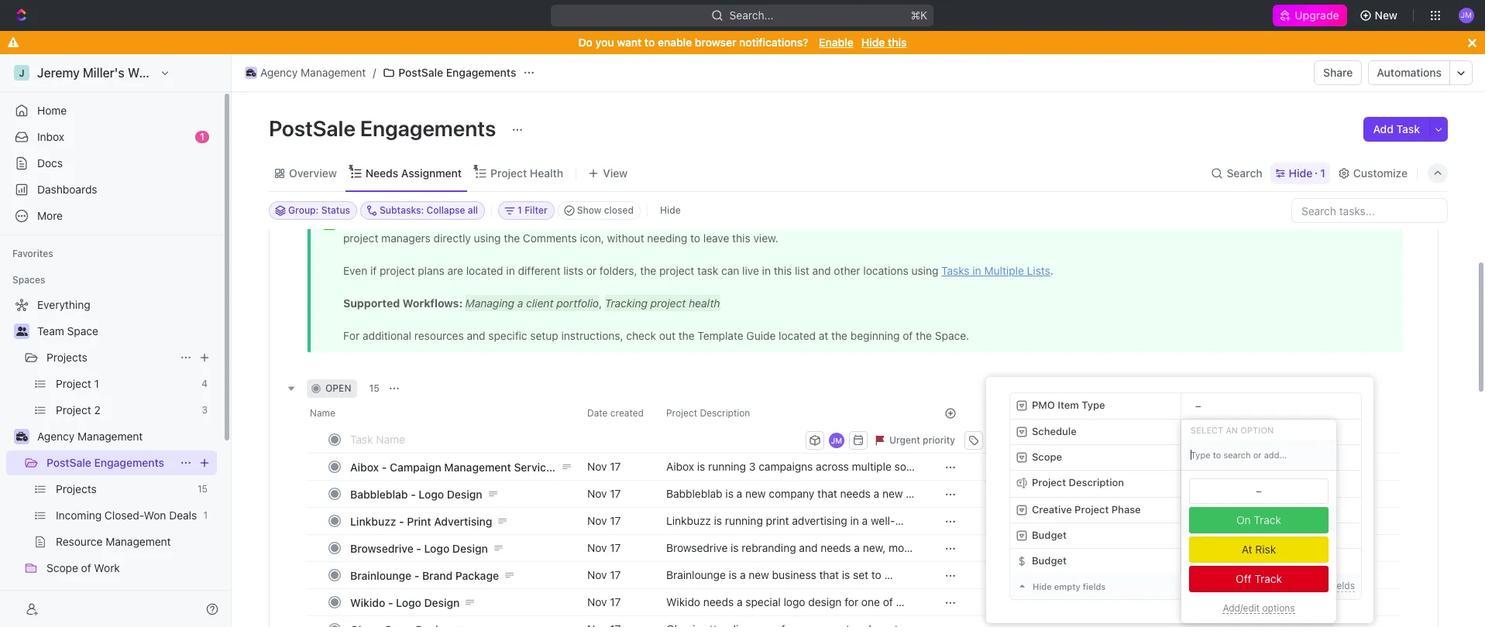 Task type: vqa. For each thing, say whether or not it's contained in the screenshot.
'Space, ,' element
no



Task type: describe. For each thing, give the bounding box(es) containing it.
2 horizontal spatial postsale
[[399, 66, 443, 79]]

brands.
[[715, 610, 753, 623]]

aibox - campaign management services
[[350, 461, 558, 474]]

brainlounge - brand package
[[350, 569, 499, 582]]

+
[[1272, 580, 1278, 592]]

browsedrive for browsedrive - logo design
[[350, 542, 414, 555]]

magazine
[[702, 528, 750, 542]]

logo.
[[686, 556, 710, 569]]

team space link
[[37, 319, 214, 344]]

on
[[1236, 514, 1251, 527]]

cancel
[[1020, 434, 1051, 446]]

overview
[[289, 166, 337, 179]]

a inside "browsedrive is rebranding and needs a new, mod ern logo."
[[854, 541, 860, 555]]

add/edit
[[1223, 602, 1260, 614]]

spaces
[[12, 274, 45, 286]]

hide empty fields
[[1033, 582, 1106, 592]]

browsedrive - logo design link
[[346, 537, 575, 560]]

overview link
[[286, 162, 337, 184]]

docs link
[[6, 151, 217, 176]]

is for rebranding
[[731, 541, 739, 555]]

linkbuzz for linkbuzz - print advertising
[[350, 515, 396, 528]]

customize button
[[1333, 162, 1412, 184]]

creation.
[[849, 528, 893, 542]]

linkbuzz - print advertising
[[350, 515, 492, 528]]

automations
[[1377, 66, 1442, 79]]

off
[[1236, 573, 1252, 586]]

and inside linkbuzz is running print advertising in a well- known magazine and needs content creation.
[[753, 528, 771, 542]]

logo for babbleblab
[[419, 488, 444, 501]]

inbox
[[37, 130, 64, 143]]

special
[[746, 596, 781, 609]]

advertising
[[434, 515, 492, 528]]

– inside button
[[1189, 478, 1195, 490]]

agency inside tree
[[37, 430, 75, 443]]

project
[[490, 166, 527, 179]]

campaign
[[390, 461, 441, 474]]

option
[[1241, 425, 1274, 435]]

search button
[[1207, 162, 1267, 184]]

custom fields element
[[1010, 393, 1362, 600]]

and inside "browsedrive is rebranding and needs a new, mod ern logo."
[[799, 541, 818, 555]]

1 horizontal spatial fields
[[1331, 580, 1355, 592]]

- for wikido
[[388, 596, 393, 609]]

for
[[845, 596, 859, 609]]

search...
[[730, 9, 774, 22]]

health
[[530, 166, 563, 179]]

logo for wikido
[[396, 596, 421, 609]]

notifications?
[[739, 36, 808, 49]]

- for aibox
[[382, 461, 387, 474]]

add task button
[[1364, 117, 1429, 142]]

hide for hide
[[660, 205, 681, 216]]

agency management inside sidebar navigation
[[37, 430, 143, 443]]

wikido for wikido needs a special logo design for one of their sub-brands.
[[666, 596, 700, 609]]

linkbuzz is running print advertising in a well- known magazine and needs content creation. button
[[657, 507, 926, 542]]

0 vertical spatial agency management
[[260, 66, 366, 79]]

needs assignment link
[[362, 162, 462, 184]]

user group image
[[16, 327, 28, 336]]

on track option
[[1181, 506, 1336, 535]]

hide button
[[654, 201, 687, 220]]

1 horizontal spatial postsale
[[269, 115, 356, 141]]

brainlounge - brand package link
[[346, 564, 575, 587]]

0 vertical spatial postsale engagements link
[[379, 64, 520, 82]]

brand
[[422, 569, 453, 582]]

linkbuzz - print advertising link
[[346, 510, 575, 533]]

wikido for wikido - logo design
[[350, 596, 385, 609]]

value not set element inside custom fields element
[[1188, 425, 1209, 440]]

1 vertical spatial agency management link
[[37, 425, 214, 449]]

Task Name text field
[[350, 427, 803, 452]]

browsedrive is rebranding and needs a new, mod ern logo. button
[[657, 535, 926, 569]]

0 vertical spatial engagements
[[446, 66, 516, 79]]

needs inside "browsedrive is rebranding and needs a new, mod ern logo."
[[821, 541, 851, 555]]

is for running
[[714, 514, 722, 528]]

team
[[37, 325, 64, 338]]

docs
[[37, 157, 63, 170]]

their
[[666, 610, 689, 623]]

design for babbleblab - logo design
[[447, 488, 482, 501]]

projects link
[[46, 346, 174, 370]]

package
[[455, 569, 499, 582]]

add inside custom fields element
[[1280, 580, 1298, 592]]

you
[[595, 36, 614, 49]]

needs assignment
[[366, 166, 462, 179]]

browser
[[695, 36, 736, 49]]

open
[[325, 383, 351, 394]]

a inside wikido needs a special logo design for one of their sub-brands.
[[737, 596, 743, 609]]

assignment
[[401, 166, 462, 179]]

do
[[578, 36, 593, 49]]

0 vertical spatial postsale engagements
[[399, 66, 516, 79]]

1 horizontal spatial agency management link
[[241, 64, 370, 82]]

favorites
[[12, 248, 53, 260]]

design for browsedrive - logo design
[[452, 542, 488, 555]]

hide for hide 1
[[1289, 166, 1313, 179]]

1 horizontal spatial 1
[[1320, 166, 1325, 179]]

save
[[1067, 434, 1088, 446]]

home link
[[6, 98, 217, 123]]

projects
[[46, 351, 87, 364]]

aibox - campaign management services link
[[346, 456, 575, 478]]

home
[[37, 104, 67, 117]]

team space
[[37, 325, 98, 338]]

new
[[1375, 9, 1398, 22]]

share button
[[1314, 60, 1362, 85]]

1 vertical spatial postsale engagements
[[269, 115, 501, 141]]

track for off track
[[1255, 573, 1282, 586]]

share
[[1323, 66, 1353, 79]]



Task type: locate. For each thing, give the bounding box(es) containing it.
0 horizontal spatial agency
[[37, 430, 75, 443]]

- inside babbleblab - logo design link
[[411, 488, 416, 501]]

to
[[645, 36, 655, 49]]

- inside browsedrive - logo design link
[[416, 542, 421, 555]]

- inside the linkbuzz - print advertising link
[[399, 515, 404, 528]]

0 horizontal spatial business time image
[[16, 432, 28, 442]]

postsale inside tree
[[46, 456, 91, 470]]

1 horizontal spatial agency management
[[260, 66, 366, 79]]

– left "an"
[[1195, 425, 1201, 438]]

Type to search or add... field
[[1181, 440, 1336, 471]]

favorites button
[[6, 245, 59, 263]]

value not set element left "an"
[[1188, 425, 1209, 440]]

well-
[[871, 514, 895, 528]]

needs inside linkbuzz is running print advertising in a well- known magazine and needs content creation.
[[774, 528, 805, 542]]

babbleblab - logo design
[[350, 488, 482, 501]]

select an option
[[1191, 425, 1274, 435]]

print
[[766, 514, 789, 528]]

track right on
[[1254, 514, 1281, 527]]

linkbuzz for linkbuzz is running print advertising in a well- known magazine and needs content creation.
[[666, 514, 711, 528]]

- left print
[[399, 515, 404, 528]]

fields right empty
[[1083, 582, 1106, 592]]

Set value for Budget Custom Field text field
[[1181, 549, 1361, 574]]

0 vertical spatial track
[[1254, 514, 1281, 527]]

engagements
[[446, 66, 516, 79], [360, 115, 496, 141], [94, 456, 164, 470]]

wikido needs a special logo design for one of their sub-brands.
[[666, 596, 896, 623]]

one
[[861, 596, 880, 609]]

babbleblab
[[350, 488, 408, 501]]

linkbuzz down babbleblab
[[350, 515, 396, 528]]

a up brands.
[[737, 596, 743, 609]]

postsale engagements inside tree
[[46, 456, 164, 470]]

0 vertical spatial value not set element
[[1188, 425, 1209, 440]]

– for 'value not set' element to the bottom
[[1256, 485, 1262, 497]]

0 vertical spatial design
[[447, 488, 482, 501]]

dashboards
[[37, 183, 97, 196]]

1 vertical spatial value not set element
[[1189, 479, 1329, 504]]

linkbuzz inside linkbuzz is running print advertising in a well- known magazine and needs content creation.
[[666, 514, 711, 528]]

1 vertical spatial agency
[[37, 430, 75, 443]]

0 horizontal spatial is
[[714, 514, 722, 528]]

1 horizontal spatial needs
[[774, 528, 805, 542]]

needs inside wikido needs a special logo design for one of their sub-brands.
[[703, 596, 734, 609]]

needs up sub-
[[703, 596, 734, 609]]

do you want to enable browser notifications? enable hide this
[[578, 36, 907, 49]]

sidebar navigation
[[0, 54, 232, 628]]

project health
[[490, 166, 563, 179]]

2 vertical spatial management
[[444, 461, 511, 474]]

0 horizontal spatial and
[[753, 528, 771, 542]]

1 vertical spatial logo
[[424, 542, 450, 555]]

design
[[808, 596, 842, 609]]

2 horizontal spatial a
[[862, 514, 868, 528]]

2 vertical spatial logo
[[396, 596, 421, 609]]

wikido - logo design link
[[346, 592, 575, 614]]

0 horizontal spatial wikido
[[350, 596, 385, 609]]

print
[[407, 515, 431, 528]]

- right aibox
[[382, 461, 387, 474]]

track for on track
[[1254, 514, 1281, 527]]

0 horizontal spatial a
[[737, 596, 743, 609]]

browsedrive for browsedrive is rebranding and needs a new, mod ern logo.
[[666, 541, 728, 555]]

logo down brainlounge - brand package
[[396, 596, 421, 609]]

1 horizontal spatial linkbuzz
[[666, 514, 711, 528]]

business time image
[[246, 69, 256, 77], [16, 432, 28, 442]]

1 vertical spatial postsale engagements link
[[46, 451, 174, 476]]

0 vertical spatial 1
[[200, 131, 205, 143]]

and down advertising
[[799, 541, 818, 555]]

0 horizontal spatial management
[[77, 430, 143, 443]]

- left brand
[[414, 569, 419, 582]]

in
[[850, 514, 859, 528]]

empty
[[1054, 582, 1081, 592]]

0 horizontal spatial browsedrive
[[350, 542, 414, 555]]

browsedrive
[[666, 541, 728, 555], [350, 542, 414, 555]]

logo
[[419, 488, 444, 501], [424, 542, 450, 555], [396, 596, 421, 609]]

2 vertical spatial a
[[737, 596, 743, 609]]

value not set element
[[1188, 425, 1209, 440], [1189, 479, 1329, 504]]

enable
[[658, 36, 692, 49]]

aibox
[[350, 461, 379, 474]]

search
[[1227, 166, 1263, 179]]

automations button
[[1369, 61, 1450, 84]]

management
[[301, 66, 366, 79], [77, 430, 143, 443], [444, 461, 511, 474]]

edit
[[1312, 580, 1329, 592]]

– inside dropdown button
[[1195, 425, 1201, 438]]

1 horizontal spatial business time image
[[246, 69, 256, 77]]

2 horizontal spatial needs
[[821, 541, 851, 555]]

is inside linkbuzz is running print advertising in a well- known magazine and needs content creation.
[[714, 514, 722, 528]]

browsedrive up brainlounge
[[350, 542, 414, 555]]

- down print
[[416, 542, 421, 555]]

project health link
[[487, 162, 563, 184]]

want
[[617, 36, 642, 49]]

0 vertical spatial agency management link
[[241, 64, 370, 82]]

wikido
[[666, 596, 700, 609], [350, 596, 385, 609]]

+ add or edit fields
[[1272, 580, 1355, 592]]

at risk
[[1242, 543, 1276, 556]]

- for linkbuzz
[[399, 515, 404, 528]]

value not set element up on track
[[1189, 479, 1329, 504]]

0 vertical spatial a
[[862, 514, 868, 528]]

wikido up their
[[666, 596, 700, 609]]

content
[[808, 528, 846, 542]]

1 horizontal spatial management
[[301, 66, 366, 79]]

0 vertical spatial postsale
[[399, 66, 443, 79]]

engagements inside sidebar navigation
[[94, 456, 164, 470]]

options
[[1262, 602, 1295, 614]]

a right in
[[862, 514, 868, 528]]

1 vertical spatial a
[[854, 541, 860, 555]]

wikido down brainlounge
[[350, 596, 385, 609]]

1 horizontal spatial browsedrive
[[666, 541, 728, 555]]

1 horizontal spatial and
[[799, 541, 818, 555]]

browsedrive - logo design
[[350, 542, 488, 555]]

0 vertical spatial agency
[[260, 66, 298, 79]]

fields right 'edit'
[[1331, 580, 1355, 592]]

1 vertical spatial design
[[452, 542, 488, 555]]

add task
[[1373, 122, 1420, 136]]

–
[[1195, 425, 1201, 438], [1189, 478, 1195, 490], [1256, 485, 1262, 497]]

design down advertising on the bottom of the page
[[452, 542, 488, 555]]

hide inside button
[[660, 205, 681, 216]]

- for browsedrive
[[416, 542, 421, 555]]

0 horizontal spatial –
[[1189, 478, 1195, 490]]

browsedrive is rebranding and needs a new, mod ern logo.
[[666, 541, 916, 569]]

2 vertical spatial design
[[424, 596, 460, 609]]

sub-
[[692, 610, 715, 623]]

– down – dropdown button
[[1189, 478, 1195, 490]]

– up on track
[[1256, 485, 1262, 497]]

design down brand
[[424, 596, 460, 609]]

needs
[[366, 166, 398, 179]]

- for babbleblab
[[411, 488, 416, 501]]

1 vertical spatial 1
[[1320, 166, 1325, 179]]

logo up linkbuzz - print advertising in the bottom of the page
[[419, 488, 444, 501]]

design up advertising on the bottom of the page
[[447, 488, 482, 501]]

tree
[[6, 293, 217, 628]]

business time image inside agency management link
[[246, 69, 256, 77]]

hide 1
[[1289, 166, 1325, 179]]

babbleblab - logo design link
[[346, 483, 575, 506]]

1 horizontal spatial add
[[1373, 122, 1394, 136]]

- inside brainlounge - brand package link
[[414, 569, 419, 582]]

wikido - logo design
[[350, 596, 460, 609]]

wikido inside wikido needs a special logo design for one of their sub-brands.
[[666, 596, 700, 609]]

select
[[1191, 425, 1223, 435]]

15
[[369, 383, 379, 394]]

1
[[200, 131, 205, 143], [1320, 166, 1325, 179]]

space
[[67, 325, 98, 338]]

0 vertical spatial management
[[301, 66, 366, 79]]

1 horizontal spatial wikido
[[666, 596, 700, 609]]

1 horizontal spatial –
[[1195, 425, 1201, 438]]

0 horizontal spatial needs
[[703, 596, 734, 609]]

1 vertical spatial agency management
[[37, 430, 143, 443]]

add/edit options
[[1223, 602, 1295, 614]]

logo for browsedrive
[[424, 542, 450, 555]]

services
[[514, 461, 558, 474]]

2 horizontal spatial –
[[1256, 485, 1262, 497]]

risk
[[1255, 543, 1276, 556]]

0 horizontal spatial fields
[[1083, 582, 1106, 592]]

upgrade
[[1295, 9, 1339, 22]]

1 vertical spatial track
[[1255, 573, 1282, 586]]

2 horizontal spatial management
[[444, 461, 511, 474]]

of
[[883, 596, 893, 609]]

fields
[[1331, 580, 1355, 592], [1083, 582, 1106, 592]]

add right +
[[1280, 580, 1298, 592]]

business time image inside tree
[[16, 432, 28, 442]]

1 horizontal spatial agency
[[260, 66, 298, 79]]

0 horizontal spatial linkbuzz
[[350, 515, 396, 528]]

1 vertical spatial postsale
[[269, 115, 356, 141]]

-
[[382, 461, 387, 474], [411, 488, 416, 501], [399, 515, 404, 528], [416, 542, 421, 555], [414, 569, 419, 582], [388, 596, 393, 609]]

agency
[[260, 66, 298, 79], [37, 430, 75, 443]]

- inside wikido - logo design link
[[388, 596, 393, 609]]

upgrade link
[[1273, 5, 1347, 26]]

- inside aibox - campaign management services link
[[382, 461, 387, 474]]

browsedrive up logo.
[[666, 541, 728, 555]]

an
[[1226, 425, 1238, 435]]

0 horizontal spatial 1
[[200, 131, 205, 143]]

management inside tree
[[77, 430, 143, 443]]

tree inside sidebar navigation
[[6, 293, 217, 628]]

– button
[[1181, 425, 1215, 440]]

0 vertical spatial add
[[1373, 122, 1394, 136]]

- down campaign
[[411, 488, 416, 501]]

0 horizontal spatial agency management
[[37, 430, 143, 443]]

linkbuzz
[[666, 514, 711, 528], [350, 515, 396, 528]]

0 vertical spatial is
[[714, 514, 722, 528]]

rebranding
[[742, 541, 796, 555]]

1 vertical spatial is
[[731, 541, 739, 555]]

hide for hide empty fields
[[1033, 582, 1052, 592]]

2 vertical spatial postsale
[[46, 456, 91, 470]]

is down running
[[731, 541, 739, 555]]

linkbuzz up known
[[666, 514, 711, 528]]

brainlounge
[[350, 569, 411, 582]]

logo up brand
[[424, 542, 450, 555]]

at
[[1242, 543, 1252, 556]]

is inside "browsedrive is rebranding and needs a new, mod ern logo."
[[731, 541, 739, 555]]

0 vertical spatial business time image
[[246, 69, 256, 77]]

– for 'value not set' element within custom fields element
[[1195, 425, 1201, 438]]

⌘k
[[911, 9, 928, 22]]

1 inside sidebar navigation
[[200, 131, 205, 143]]

1 horizontal spatial is
[[731, 541, 739, 555]]

0 vertical spatial logo
[[419, 488, 444, 501]]

needs
[[774, 528, 805, 542], [821, 541, 851, 555], [703, 596, 734, 609]]

2 vertical spatial engagements
[[94, 456, 164, 470]]

add inside add task button
[[1373, 122, 1394, 136]]

tree containing team space
[[6, 293, 217, 628]]

postsale engagements link
[[379, 64, 520, 82], [46, 451, 174, 476]]

- for brainlounge
[[414, 569, 419, 582]]

new,
[[863, 541, 886, 555]]

is
[[714, 514, 722, 528], [731, 541, 739, 555]]

1 vertical spatial engagements
[[360, 115, 496, 141]]

Search tasks... text field
[[1292, 199, 1447, 222]]

– button
[[1181, 471, 1361, 497]]

postsale engagements
[[399, 66, 516, 79], [269, 115, 501, 141], [46, 456, 164, 470]]

customize
[[1353, 166, 1408, 179]]

- down brainlounge
[[388, 596, 393, 609]]

hide inside custom fields element
[[1033, 582, 1052, 592]]

0 horizontal spatial postsale
[[46, 456, 91, 470]]

1 horizontal spatial a
[[854, 541, 860, 555]]

advertising
[[792, 514, 847, 528]]

or
[[1300, 580, 1309, 592]]

design for wikido - logo design
[[424, 596, 460, 609]]

agency management link
[[241, 64, 370, 82], [37, 425, 214, 449]]

known
[[666, 528, 699, 542]]

2 vertical spatial postsale engagements
[[46, 456, 164, 470]]

and down print
[[753, 528, 771, 542]]

on track
[[1236, 514, 1281, 527]]

add left task
[[1373, 122, 1394, 136]]

needs down advertising
[[821, 541, 851, 555]]

track right off
[[1255, 573, 1282, 586]]

0 horizontal spatial add
[[1280, 580, 1298, 592]]

0 horizontal spatial agency management link
[[37, 425, 214, 449]]

1 horizontal spatial postsale engagements link
[[379, 64, 520, 82]]

task
[[1397, 122, 1420, 136]]

a inside linkbuzz is running print advertising in a well- known magazine and needs content creation.
[[862, 514, 868, 528]]

needs down print
[[774, 528, 805, 542]]

mod
[[889, 541, 916, 555]]

a left the new,
[[854, 541, 860, 555]]

1 vertical spatial add
[[1280, 580, 1298, 592]]

1 vertical spatial business time image
[[16, 432, 28, 442]]

0 horizontal spatial postsale engagements link
[[46, 451, 174, 476]]

is up magazine
[[714, 514, 722, 528]]

track inside on track option
[[1254, 514, 1281, 527]]

1 vertical spatial management
[[77, 430, 143, 443]]

linkbuzz is running print advertising in a well- known magazine and needs content creation.
[[666, 514, 895, 542]]

browsedrive inside "browsedrive is rebranding and needs a new, mod ern logo."
[[666, 541, 728, 555]]



